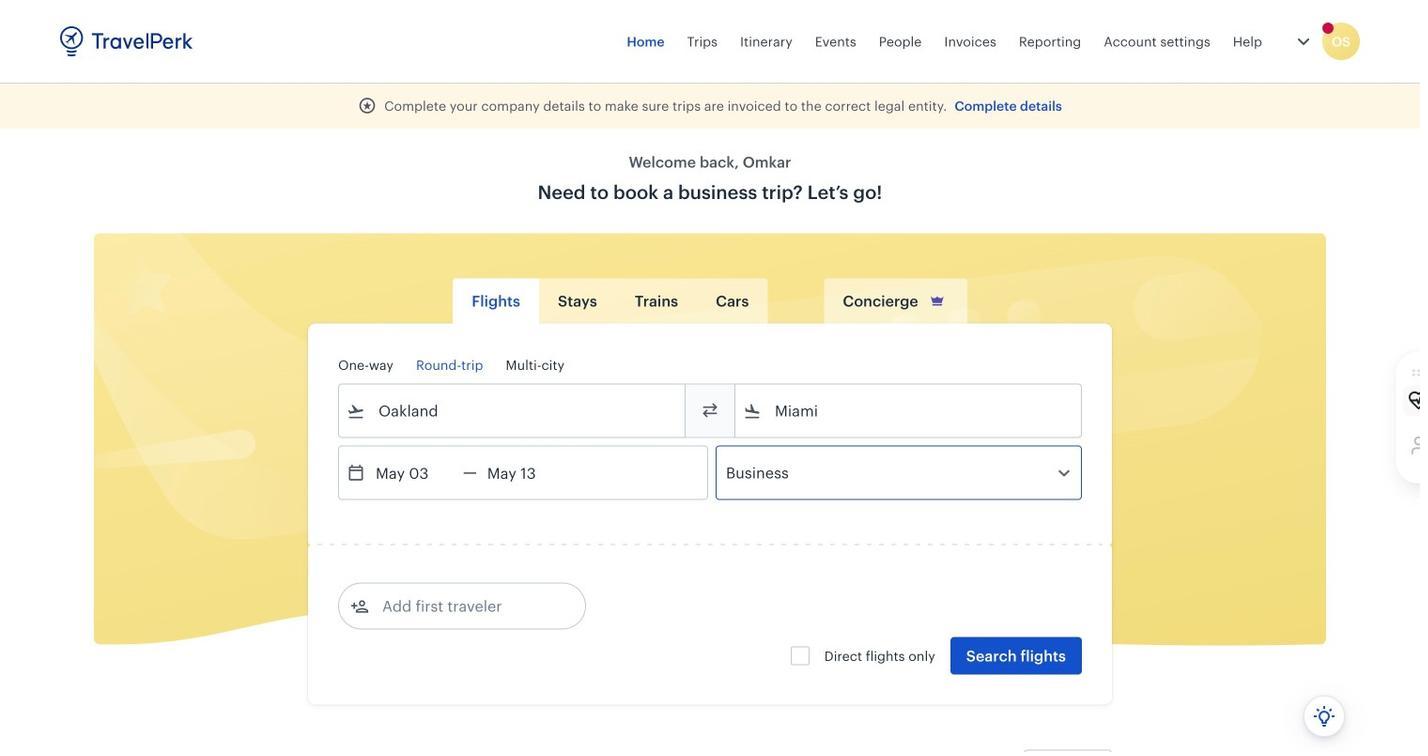 Task type: describe. For each thing, give the bounding box(es) containing it.
To search field
[[762, 396, 1057, 426]]



Task type: locate. For each thing, give the bounding box(es) containing it.
Depart text field
[[366, 447, 463, 499]]

Return text field
[[477, 447, 575, 499]]

From search field
[[366, 396, 661, 426]]

Add first traveler search field
[[369, 592, 565, 622]]



